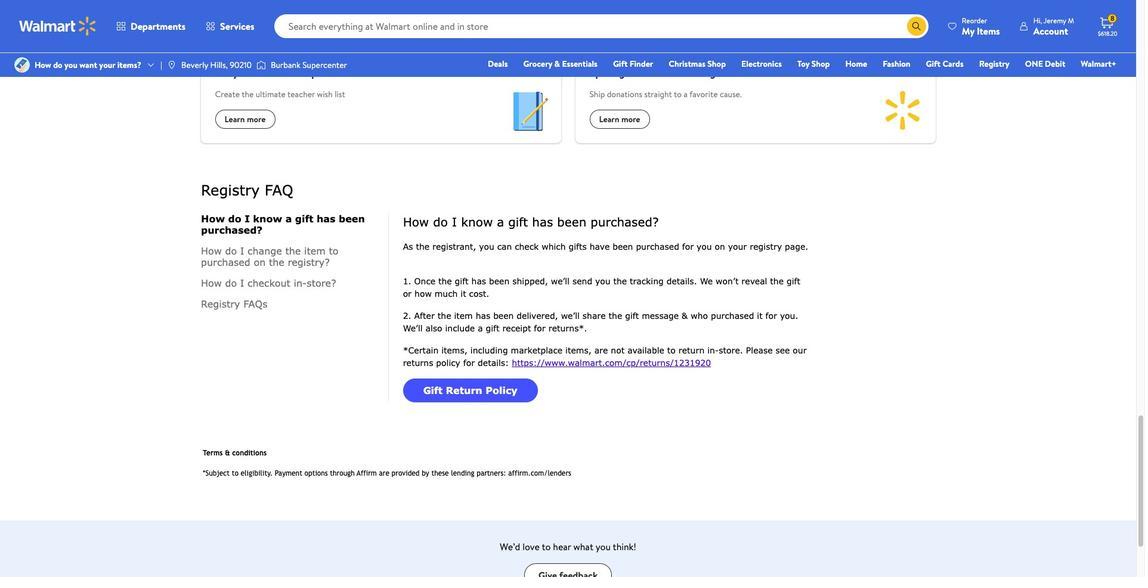 Task type: locate. For each thing, give the bounding box(es) containing it.
gift for gift cards
[[927, 58, 941, 70]]

gift finder
[[613, 58, 654, 70]]

gift for gift finder
[[613, 58, 628, 70]]

learn more button down donations
[[590, 110, 650, 129]]

toy shop
[[798, 58, 830, 70]]

spark good & create change. ship donations straight to a favorite cause. learn more. image
[[870, 78, 936, 143]]

learn up gift finder
[[600, 4, 620, 16]]

there's a gift for it. a registry full of ideas for any occasion. learn more. image
[[870, 0, 936, 34]]

more down the
[[247, 114, 266, 126]]

shop
[[708, 58, 726, 70], [812, 58, 830, 70]]

&
[[555, 58, 560, 70], [646, 65, 653, 80]]

create
[[656, 65, 685, 80]]

& right good
[[646, 65, 653, 80]]

1 gift from the left
[[613, 58, 628, 70]]

1 horizontal spatial &
[[646, 65, 653, 80]]

registry
[[980, 58, 1010, 70]]

list
[[335, 89, 345, 101]]

set your classroom up for success. create the ultimate teacher wish list. learn more. image
[[496, 78, 561, 143]]

walmart+
[[1082, 58, 1117, 70]]

how do you want your items?
[[35, 59, 141, 71]]

cheers to the happy couple. build your registry with items you'll love. learn more. image
[[496, 0, 561, 34]]

cards
[[943, 58, 964, 70]]

items?
[[117, 59, 141, 71]]

 image for how
[[14, 57, 30, 73]]

we'd love to hear what you think!
[[500, 541, 637, 554]]

learn down "create"
[[225, 114, 245, 126]]

learn more button
[[590, 0, 650, 19], [215, 110, 275, 129], [590, 110, 650, 129]]

 image right |
[[167, 60, 177, 70]]

gift
[[613, 58, 628, 70], [927, 58, 941, 70]]

learn more button for set your classroom up for success
[[215, 110, 275, 129]]

fashion
[[883, 58, 911, 70]]

love
[[523, 541, 540, 554]]

$618.20
[[1099, 29, 1118, 38]]

shop for christmas shop
[[708, 58, 726, 70]]

2 shop from the left
[[812, 58, 830, 70]]

how
[[35, 59, 51, 71]]

christmas shop
[[669, 58, 726, 70]]

beverly hills, 90210
[[181, 59, 252, 71]]

hills,
[[210, 59, 228, 71]]

1 horizontal spatial gift
[[927, 58, 941, 70]]

shop right the christmas
[[708, 58, 726, 70]]

essentials
[[562, 58, 598, 70]]

hi,
[[1034, 15, 1043, 25]]

0 vertical spatial you
[[64, 59, 78, 71]]

teacher
[[288, 89, 315, 101]]

1 horizontal spatial your
[[233, 65, 254, 80]]

0 horizontal spatial  image
[[14, 57, 30, 73]]

reorder my items
[[963, 15, 1001, 37]]

gift left "cards"
[[927, 58, 941, 70]]

1 shop from the left
[[708, 58, 726, 70]]

wish
[[317, 89, 333, 101]]

to left a
[[674, 89, 682, 101]]

2 gift from the left
[[927, 58, 941, 70]]

learn more button down the
[[215, 110, 275, 129]]

think!
[[613, 541, 637, 554]]

grocery & essentials link
[[518, 57, 603, 70]]

grocery
[[524, 58, 553, 70]]

more down donations
[[622, 114, 641, 126]]

account
[[1034, 24, 1069, 37]]

grocery & essentials
[[524, 58, 598, 70]]

learn more button for spark good & create change
[[590, 110, 650, 129]]

change
[[688, 65, 722, 80]]

0 horizontal spatial shop
[[708, 58, 726, 70]]

gift left finder
[[613, 58, 628, 70]]

more
[[622, 4, 641, 16], [247, 114, 266, 126], [622, 114, 641, 126]]

toy
[[798, 58, 810, 70]]

my
[[963, 24, 975, 37]]

you
[[64, 59, 78, 71], [596, 541, 611, 554]]

Walmart Site-Wide search field
[[274, 14, 929, 38]]

want
[[80, 59, 97, 71]]

your right want
[[99, 59, 115, 71]]

more for set your classroom up for success
[[247, 114, 266, 126]]

1 horizontal spatial you
[[596, 541, 611, 554]]

success
[[337, 65, 372, 80]]

0 horizontal spatial gift
[[613, 58, 628, 70]]

 image
[[257, 59, 266, 71]]

one debit link
[[1020, 57, 1072, 70]]

 image
[[14, 57, 30, 73], [167, 60, 177, 70]]

shop right the toy
[[812, 58, 830, 70]]

 image for beverly
[[167, 60, 177, 70]]

cause.
[[720, 89, 742, 101]]

1 horizontal spatial to
[[674, 89, 682, 101]]

donations
[[607, 89, 643, 101]]

learn down the ship
[[600, 114, 620, 126]]

set your classroom up for success
[[215, 65, 372, 80]]

burbank supercenter
[[271, 59, 347, 71]]

 image left how
[[14, 57, 30, 73]]

you right do
[[64, 59, 78, 71]]

finder
[[630, 58, 654, 70]]

what
[[574, 541, 594, 554]]

to right love
[[542, 541, 551, 554]]

learn more down the
[[225, 114, 266, 126]]

learn more
[[600, 4, 641, 16], [225, 114, 266, 126], [600, 114, 641, 126]]

departments button
[[106, 12, 196, 41]]

1 vertical spatial to
[[542, 541, 551, 554]]

spark
[[590, 65, 617, 80]]

your
[[99, 59, 115, 71], [233, 65, 254, 80]]

& right grocery
[[555, 58, 560, 70]]

more up gift finder
[[622, 4, 641, 16]]

create the ultimate teacher wish list
[[215, 89, 345, 101]]

we'd
[[500, 541, 521, 554]]

christmas
[[669, 58, 706, 70]]

your right the set
[[233, 65, 254, 80]]

departments
[[131, 20, 186, 33]]

1 horizontal spatial  image
[[167, 60, 177, 70]]

a
[[684, 89, 688, 101]]

learn
[[600, 4, 620, 16], [225, 114, 245, 126], [600, 114, 620, 126]]

to
[[674, 89, 682, 101], [542, 541, 551, 554]]

1 horizontal spatial shop
[[812, 58, 830, 70]]

learn for spark good & create change
[[600, 114, 620, 126]]

0 horizontal spatial &
[[555, 58, 560, 70]]

learn more down donations
[[600, 114, 641, 126]]

do
[[53, 59, 62, 71]]

you right what
[[596, 541, 611, 554]]

one
[[1026, 58, 1044, 70]]

search icon image
[[912, 21, 922, 31]]



Task type: vqa. For each thing, say whether or not it's contained in the screenshot.
SERIOUS
no



Task type: describe. For each thing, give the bounding box(es) containing it.
up
[[306, 65, 318, 80]]

favorite
[[690, 89, 718, 101]]

gift cards
[[927, 58, 964, 70]]

learn more up gift finder
[[600, 4, 641, 16]]

beverly
[[181, 59, 208, 71]]

learn more for spark good & create change
[[600, 114, 641, 126]]

ultimate
[[256, 89, 286, 101]]

learn more link
[[576, 0, 936, 34]]

toy shop link
[[793, 57, 836, 70]]

debit
[[1046, 58, 1066, 70]]

the
[[242, 89, 254, 101]]

m
[[1069, 15, 1075, 25]]

hi, jeremy m account
[[1034, 15, 1075, 37]]

one debit
[[1026, 58, 1066, 70]]

ship donations straight to a favorite cause.
[[590, 89, 742, 101]]

christmas shop link
[[664, 57, 732, 70]]

walmart image
[[19, 17, 97, 36]]

8 $618.20
[[1099, 13, 1118, 38]]

services button
[[196, 12, 265, 41]]

0 horizontal spatial you
[[64, 59, 78, 71]]

electronics
[[742, 58, 782, 70]]

Search search field
[[274, 14, 929, 38]]

ship
[[590, 89, 605, 101]]

|
[[161, 59, 162, 71]]

straight
[[645, 89, 673, 101]]

deals
[[488, 58, 508, 70]]

gift finder link
[[608, 57, 659, 70]]

jeremy
[[1044, 15, 1067, 25]]

home
[[846, 58, 868, 70]]

more for spark good & create change
[[622, 114, 641, 126]]

good
[[619, 65, 643, 80]]

for
[[320, 65, 334, 80]]

set
[[215, 65, 231, 80]]

fashion link
[[878, 57, 916, 70]]

1 vertical spatial you
[[596, 541, 611, 554]]

learn more for set your classroom up for success
[[225, 114, 266, 126]]

spark good & create change
[[590, 65, 722, 80]]

gift cards link
[[921, 57, 970, 70]]

electronics link
[[737, 57, 788, 70]]

classroom
[[257, 65, 303, 80]]

learn more button up gift finder
[[590, 0, 650, 19]]

items
[[978, 24, 1001, 37]]

0 horizontal spatial your
[[99, 59, 115, 71]]

home link
[[841, 57, 873, 70]]

learn for set your classroom up for success
[[225, 114, 245, 126]]

hear
[[553, 541, 572, 554]]

burbank
[[271, 59, 301, 71]]

shop for toy shop
[[812, 58, 830, 70]]

registry link
[[974, 57, 1016, 70]]

0 horizontal spatial to
[[542, 541, 551, 554]]

services
[[220, 20, 255, 33]]

8
[[1111, 13, 1115, 23]]

90210
[[230, 59, 252, 71]]

supercenter
[[303, 59, 347, 71]]

deals link
[[483, 57, 514, 70]]

reorder
[[963, 15, 988, 25]]

0 vertical spatial to
[[674, 89, 682, 101]]

create
[[215, 89, 240, 101]]

walmart+ link
[[1076, 57, 1123, 70]]



